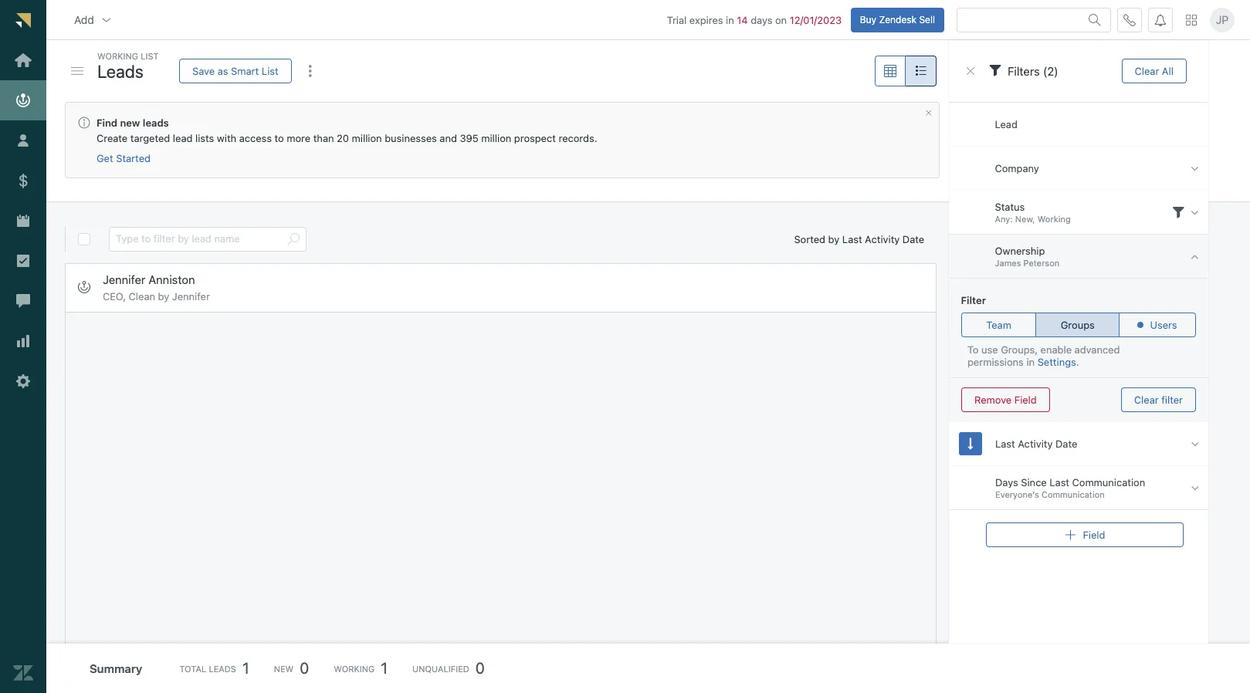 Task type: locate. For each thing, give the bounding box(es) containing it.
4 angle down image from the top
[[1192, 482, 1200, 495]]

working list leads
[[97, 51, 159, 81]]

field
[[1015, 394, 1037, 406], [1084, 529, 1106, 541]]

remove
[[975, 394, 1012, 406]]

last right since
[[1050, 477, 1070, 489]]

12/01/2023
[[790, 14, 842, 26]]

0 vertical spatial filter fill image
[[990, 64, 1002, 76]]

last right long arrow down icon
[[996, 438, 1016, 450]]

ownership
[[996, 245, 1046, 257]]

team
[[987, 319, 1012, 331]]

expires
[[690, 14, 723, 26]]

million right 395
[[481, 132, 512, 144]]

field right add icon
[[1084, 529, 1106, 541]]

enable
[[1041, 344, 1072, 356]]

permissions
[[968, 356, 1024, 368]]

0 horizontal spatial working
[[97, 51, 138, 61]]

1 horizontal spatial search image
[[1089, 14, 1102, 26]]

0 vertical spatial field
[[1015, 394, 1037, 406]]

in
[[726, 14, 734, 26], [1027, 356, 1035, 368]]

1 horizontal spatial 1
[[381, 660, 388, 677]]

0 vertical spatial list
[[141, 51, 159, 61]]

0 right new
[[300, 660, 309, 677]]

1 clear from the top
[[1135, 65, 1160, 77]]

ownership james peterson
[[996, 245, 1061, 268]]

date
[[903, 233, 925, 245], [1056, 438, 1078, 450]]

new 0
[[274, 660, 309, 677]]

in left 14
[[726, 14, 734, 26]]

get
[[97, 152, 113, 165]]

by inside jennifer anniston ceo, clean by jennifer
[[158, 290, 169, 303]]

1 vertical spatial field
[[1084, 529, 1106, 541]]

clean
[[129, 290, 155, 303]]

use
[[982, 344, 999, 356]]

2 vertical spatial last
[[1050, 477, 1070, 489]]

jp button
[[1210, 7, 1235, 32]]

working inside working 1
[[334, 664, 375, 674]]

activity up since
[[1019, 438, 1053, 450]]

1 horizontal spatial cancel image
[[965, 65, 977, 77]]

field inside remove field button
[[1015, 394, 1037, 406]]

working
[[97, 51, 138, 61], [1039, 214, 1072, 224], [334, 664, 375, 674]]

1 horizontal spatial leads
[[209, 664, 236, 674]]

working 1
[[334, 660, 388, 677]]

filter up team
[[962, 294, 987, 307]]

working right new 0
[[334, 664, 375, 674]]

than
[[313, 132, 334, 144]]

1 1 from the left
[[242, 660, 249, 677]]

users button
[[1120, 313, 1197, 338]]

1 vertical spatial leads
[[209, 664, 236, 674]]

1 vertical spatial working
[[1039, 214, 1072, 224]]

and
[[440, 132, 457, 144]]

1 vertical spatial search image
[[287, 233, 300, 246]]

leads right total
[[209, 664, 236, 674]]

communication up field "button"
[[1073, 477, 1146, 489]]

0 horizontal spatial by
[[158, 290, 169, 303]]

0 vertical spatial communication
[[1073, 477, 1146, 489]]

clear all
[[1135, 65, 1174, 77]]

20
[[337, 132, 349, 144]]

0 horizontal spatial date
[[903, 233, 925, 245]]

2 clear from the top
[[1135, 394, 1159, 406]]

million right 20
[[352, 132, 382, 144]]

unqualified 0
[[413, 660, 485, 677]]

0 horizontal spatial million
[[352, 132, 382, 144]]

buy
[[860, 14, 877, 25]]

.
[[1077, 356, 1080, 368]]

0 horizontal spatial in
[[726, 14, 734, 26]]

3 angle down image from the top
[[1192, 438, 1200, 451]]

0 horizontal spatial 1
[[242, 660, 249, 677]]

search image
[[1089, 14, 1102, 26], [287, 233, 300, 246]]

james
[[996, 258, 1022, 268]]

working down chevron down image
[[97, 51, 138, 61]]

activity right sorted
[[865, 233, 900, 245]]

0 horizontal spatial cancel image
[[925, 109, 933, 117]]

leads right handler icon
[[97, 61, 144, 81]]

1 horizontal spatial jennifer
[[172, 290, 210, 303]]

company
[[996, 162, 1040, 174]]

1 vertical spatial activity
[[1019, 438, 1053, 450]]

by
[[829, 233, 840, 245], [158, 290, 169, 303]]

1 vertical spatial in
[[1027, 356, 1035, 368]]

remove field button
[[962, 388, 1051, 413]]

leads image
[[78, 281, 90, 294]]

1 vertical spatial list
[[262, 65, 279, 77]]

clear down "users" "button"
[[1135, 394, 1159, 406]]

clear filter
[[1135, 394, 1184, 406]]

2 horizontal spatial last
[[1050, 477, 1070, 489]]

activity
[[865, 233, 900, 245], [1019, 438, 1053, 450]]

0 horizontal spatial last
[[843, 233, 863, 245]]

0 vertical spatial leads
[[97, 61, 144, 81]]

all
[[1163, 65, 1174, 77]]

list
[[141, 51, 159, 61], [262, 65, 279, 77]]

jennifer
[[103, 272, 146, 286], [172, 290, 210, 303]]

1
[[242, 660, 249, 677], [381, 660, 388, 677]]

1 horizontal spatial by
[[829, 233, 840, 245]]

1 left unqualified
[[381, 660, 388, 677]]

0 horizontal spatial list
[[141, 51, 159, 61]]

1 horizontal spatial list
[[262, 65, 279, 77]]

status any: new, working
[[996, 201, 1072, 224]]

0 horizontal spatial field
[[1015, 394, 1037, 406]]

to
[[275, 132, 284, 144]]

clear filter button
[[1122, 388, 1197, 413]]

0 vertical spatial jennifer
[[103, 272, 146, 286]]

new,
[[1016, 214, 1036, 224]]

unqualified
[[413, 664, 470, 674]]

1 horizontal spatial 0
[[476, 660, 485, 677]]

leads
[[143, 117, 169, 129]]

1 horizontal spatial in
[[1027, 356, 1035, 368]]

last
[[843, 233, 863, 245], [996, 438, 1016, 450], [1050, 477, 1070, 489]]

1 vertical spatial last
[[996, 438, 1016, 450]]

1 vertical spatial clear
[[1135, 394, 1159, 406]]

team button
[[962, 313, 1037, 338]]

1 horizontal spatial million
[[481, 132, 512, 144]]

0 right unqualified
[[476, 660, 485, 677]]

jennifer down the anniston
[[172, 290, 210, 303]]

days since last communication everyone's communication
[[996, 477, 1146, 500]]

0 horizontal spatial search image
[[287, 233, 300, 246]]

records.
[[559, 132, 597, 144]]

zendesk products image
[[1187, 14, 1197, 25]]

add image
[[1065, 529, 1077, 542]]

2 0 from the left
[[476, 660, 485, 677]]

1 vertical spatial jennifer
[[172, 290, 210, 303]]

395
[[460, 132, 479, 144]]

1 horizontal spatial filter fill image
[[1173, 206, 1186, 219]]

leads inside working list leads
[[97, 61, 144, 81]]

handler image
[[71, 67, 83, 75]]

working inside working list leads
[[97, 51, 138, 61]]

since
[[1022, 477, 1047, 489]]

on
[[776, 14, 787, 26]]

2 horizontal spatial working
[[1039, 214, 1072, 224]]

everyone's
[[996, 490, 1040, 500]]

0 vertical spatial clear
[[1135, 65, 1160, 77]]

find new leads create targeted lead lists with access to more than 20 million businesses and 395 million prospect records.
[[97, 117, 597, 144]]

0 horizontal spatial filter fill image
[[990, 64, 1002, 76]]

0 horizontal spatial 0
[[300, 660, 309, 677]]

find
[[97, 117, 118, 129]]

filter down users
[[1162, 394, 1184, 406]]

2 million from the left
[[481, 132, 512, 144]]

1 left new
[[242, 660, 249, 677]]

working for leads
[[97, 51, 138, 61]]

last inside days since last communication everyone's communication
[[1050, 477, 1070, 489]]

list inside button
[[262, 65, 279, 77]]

1 vertical spatial communication
[[1042, 490, 1105, 500]]

by down the anniston
[[158, 290, 169, 303]]

0 vertical spatial working
[[97, 51, 138, 61]]

0 horizontal spatial leads
[[97, 61, 144, 81]]

communication
[[1073, 477, 1146, 489], [1042, 490, 1105, 500]]

clear
[[1135, 65, 1160, 77], [1135, 394, 1159, 406]]

last right sorted
[[843, 233, 863, 245]]

working right new,
[[1039, 214, 1072, 224]]

0 vertical spatial date
[[903, 233, 925, 245]]

jennifer up ceo,
[[103, 272, 146, 286]]

1 horizontal spatial field
[[1084, 529, 1106, 541]]

0 horizontal spatial filter
[[962, 294, 987, 307]]

by right sorted
[[829, 233, 840, 245]]

0 vertical spatial in
[[726, 14, 734, 26]]

1 vertical spatial filter
[[1162, 394, 1184, 406]]

list right smart
[[262, 65, 279, 77]]

1 horizontal spatial date
[[1056, 438, 1078, 450]]

1 horizontal spatial filter
[[1162, 394, 1184, 406]]

0 vertical spatial last
[[843, 233, 863, 245]]

communication up add icon
[[1042, 490, 1105, 500]]

0 vertical spatial cancel image
[[965, 65, 977, 77]]

million
[[352, 132, 382, 144], [481, 132, 512, 144]]

in left settings
[[1027, 356, 1035, 368]]

2 vertical spatial working
[[334, 664, 375, 674]]

1 horizontal spatial working
[[334, 664, 375, 674]]

settings
[[1038, 356, 1077, 368]]

new
[[120, 117, 140, 129]]

field button
[[987, 523, 1184, 548]]

1 million from the left
[[352, 132, 382, 144]]

last for since
[[1050, 477, 1070, 489]]

filter
[[962, 294, 987, 307], [1162, 394, 1184, 406]]

field right remove
[[1015, 394, 1037, 406]]

list up "leads"
[[141, 51, 159, 61]]

filters (2)
[[1008, 64, 1059, 78]]

1 vertical spatial date
[[1056, 438, 1078, 450]]

1 vertical spatial by
[[158, 290, 169, 303]]

angle down image
[[1192, 162, 1200, 175], [1192, 206, 1200, 219], [1192, 438, 1200, 451], [1192, 482, 1200, 495]]

remove field
[[975, 394, 1037, 406]]

calls image
[[1124, 14, 1136, 26]]

last activity date
[[996, 438, 1078, 450]]

anniston
[[149, 272, 195, 286]]

clear left the all
[[1135, 65, 1160, 77]]

advanced
[[1075, 344, 1121, 356]]

filter fill image
[[990, 64, 1002, 76], [1173, 206, 1186, 219]]

0 horizontal spatial activity
[[865, 233, 900, 245]]

cancel image
[[965, 65, 977, 77], [925, 109, 933, 117]]

1 0 from the left
[[300, 660, 309, 677]]

0
[[300, 660, 309, 677], [476, 660, 485, 677]]

add
[[74, 13, 94, 26]]



Task type: vqa. For each thing, say whether or not it's contained in the screenshot.
"million" to the left
yes



Task type: describe. For each thing, give the bounding box(es) containing it.
0 horizontal spatial jennifer
[[103, 272, 146, 286]]

create
[[97, 132, 128, 144]]

(2)
[[1044, 64, 1059, 78]]

1 horizontal spatial last
[[996, 438, 1016, 450]]

jennifer anniston ceo, clean by jennifer
[[103, 272, 210, 303]]

1 vertical spatial filter fill image
[[1173, 206, 1186, 219]]

overflow vertical fill image
[[304, 65, 316, 77]]

working for 1
[[334, 664, 375, 674]]

users
[[1151, 319, 1178, 331]]

to
[[968, 344, 979, 356]]

last for by
[[843, 233, 863, 245]]

sorted
[[794, 233, 826, 245]]

save as smart list
[[192, 65, 279, 77]]

groups button
[[1036, 313, 1120, 338]]

buy zendesk sell button
[[851, 7, 945, 32]]

sorted by last activity date
[[794, 233, 925, 245]]

ceo,
[[103, 290, 126, 303]]

lists
[[195, 132, 214, 144]]

buy zendesk sell
[[860, 14, 935, 25]]

settings .
[[1038, 356, 1080, 368]]

0 vertical spatial by
[[829, 233, 840, 245]]

as
[[218, 65, 228, 77]]

2 1 from the left
[[381, 660, 388, 677]]

clear for clear all
[[1135, 65, 1160, 77]]

prospect
[[514, 132, 556, 144]]

filter inside button
[[1162, 394, 1184, 406]]

list inside working list leads
[[141, 51, 159, 61]]

save
[[192, 65, 215, 77]]

get started link
[[97, 152, 151, 165]]

clear for clear filter
[[1135, 394, 1159, 406]]

field inside field "button"
[[1084, 529, 1106, 541]]

summary
[[90, 662, 142, 676]]

leads inside total leads 1
[[209, 664, 236, 674]]

0 vertical spatial filter
[[962, 294, 987, 307]]

total
[[179, 664, 206, 674]]

status
[[996, 201, 1026, 213]]

get started
[[97, 152, 151, 165]]

days
[[751, 14, 773, 26]]

zendesk image
[[13, 664, 33, 684]]

14
[[737, 14, 748, 26]]

lead
[[173, 132, 193, 144]]

save as smart list button
[[179, 59, 292, 83]]

info image
[[78, 117, 90, 129]]

more
[[287, 132, 311, 144]]

1 horizontal spatial activity
[[1019, 438, 1053, 450]]

total leads 1
[[179, 660, 249, 677]]

settings link
[[1038, 356, 1077, 369]]

0 for new 0
[[300, 660, 309, 677]]

2 angle down image from the top
[[1192, 206, 1200, 219]]

zendesk
[[879, 14, 917, 25]]

new
[[274, 664, 294, 674]]

access
[[239, 132, 272, 144]]

days
[[996, 477, 1019, 489]]

trial expires in 14 days on 12/01/2023
[[667, 14, 842, 26]]

0 vertical spatial search image
[[1089, 14, 1102, 26]]

working inside status any: new, working
[[1039, 214, 1072, 224]]

chevron down image
[[100, 14, 113, 26]]

sell
[[920, 14, 935, 25]]

with
[[217, 132, 237, 144]]

Type to filter by lead name field
[[116, 228, 281, 251]]

1 vertical spatial cancel image
[[925, 109, 933, 117]]

angle up image
[[1192, 250, 1200, 263]]

groups,
[[1002, 344, 1038, 356]]

groups
[[1061, 319, 1095, 331]]

in inside to use groups, enable advanced permissions in
[[1027, 356, 1035, 368]]

filters
[[1008, 64, 1041, 78]]

jennifer anniston link
[[103, 272, 195, 287]]

0 vertical spatial activity
[[865, 233, 900, 245]]

add button
[[62, 4, 125, 35]]

jp
[[1216, 13, 1229, 26]]

1 angle down image from the top
[[1192, 162, 1200, 175]]

smart
[[231, 65, 259, 77]]

0 for unqualified 0
[[476, 660, 485, 677]]

lead
[[996, 118, 1019, 130]]

any:
[[996, 214, 1014, 224]]

to use groups, enable advanced permissions in
[[968, 344, 1121, 368]]

long arrow down image
[[969, 438, 974, 451]]

peterson
[[1025, 258, 1061, 268]]

targeted
[[130, 132, 170, 144]]

clear all button
[[1122, 59, 1188, 83]]

started
[[116, 152, 151, 165]]

trial
[[667, 14, 687, 26]]

businesses
[[385, 132, 437, 144]]

bell image
[[1155, 14, 1167, 26]]



